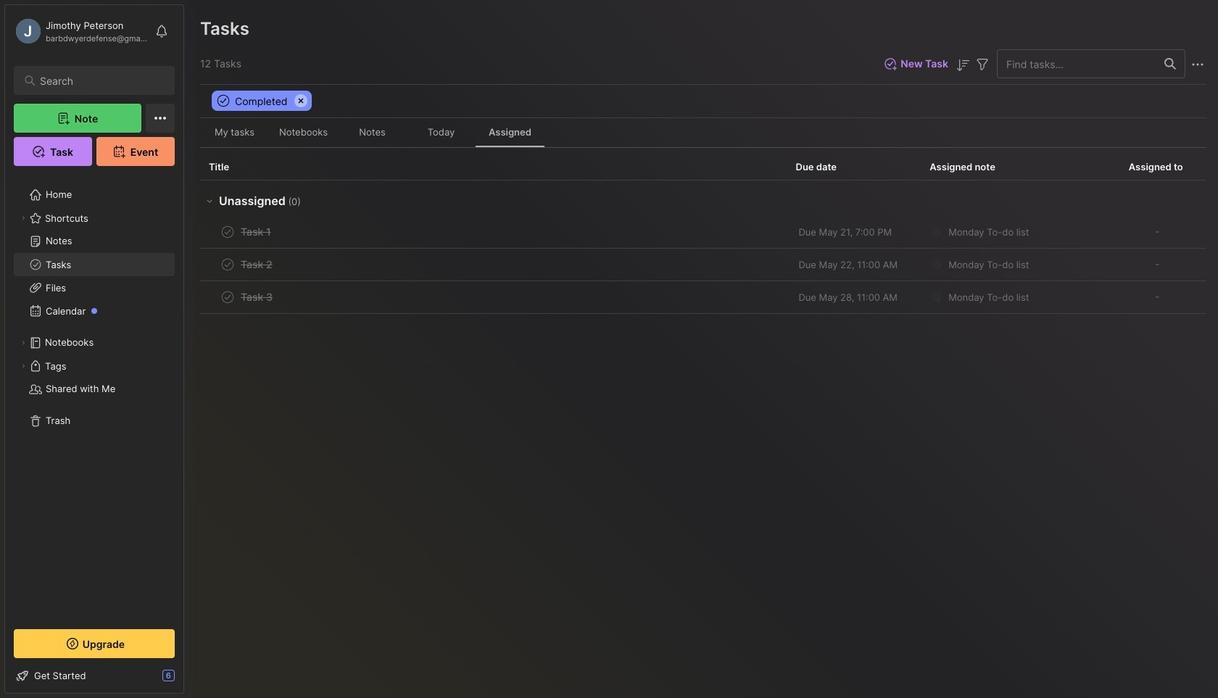Task type: vqa. For each thing, say whether or not it's contained in the screenshot.
'Collapse Unassigned' Image
yes



Task type: locate. For each thing, give the bounding box(es) containing it.
expand tags image
[[19, 362, 28, 370]]

filter tasks image
[[974, 56, 991, 73]]

More actions and view options field
[[1185, 55, 1206, 73]]

row
[[200, 216, 1206, 249], [209, 222, 778, 242], [200, 249, 1206, 281], [209, 254, 778, 275], [200, 281, 1206, 314], [209, 287, 778, 307]]

tree inside main element
[[5, 175, 183, 616]]

task 1 1 cell
[[241, 225, 271, 239]]

collapse unassigned image
[[204, 195, 215, 207]]

None search field
[[40, 72, 162, 89]]

row group
[[200, 181, 1206, 314]]

Search text field
[[40, 74, 162, 88]]

Find tasks… text field
[[998, 52, 1156, 76]]

task 2 2 cell
[[241, 257, 272, 272]]

tree
[[5, 175, 183, 616]]

expand notebooks image
[[19, 339, 28, 347]]



Task type: describe. For each thing, give the bounding box(es) containing it.
Account field
[[14, 17, 148, 46]]

task 3 3 cell
[[241, 290, 273, 305]]

Help and Learning task checklist field
[[5, 664, 183, 687]]

more actions and view options image
[[1189, 56, 1206, 73]]

click to collapse image
[[183, 671, 194, 689]]

Sort tasks by… field
[[954, 55, 972, 74]]

main element
[[0, 0, 189, 698]]

Filter tasks field
[[974, 55, 991, 73]]

none search field inside main element
[[40, 72, 162, 89]]



